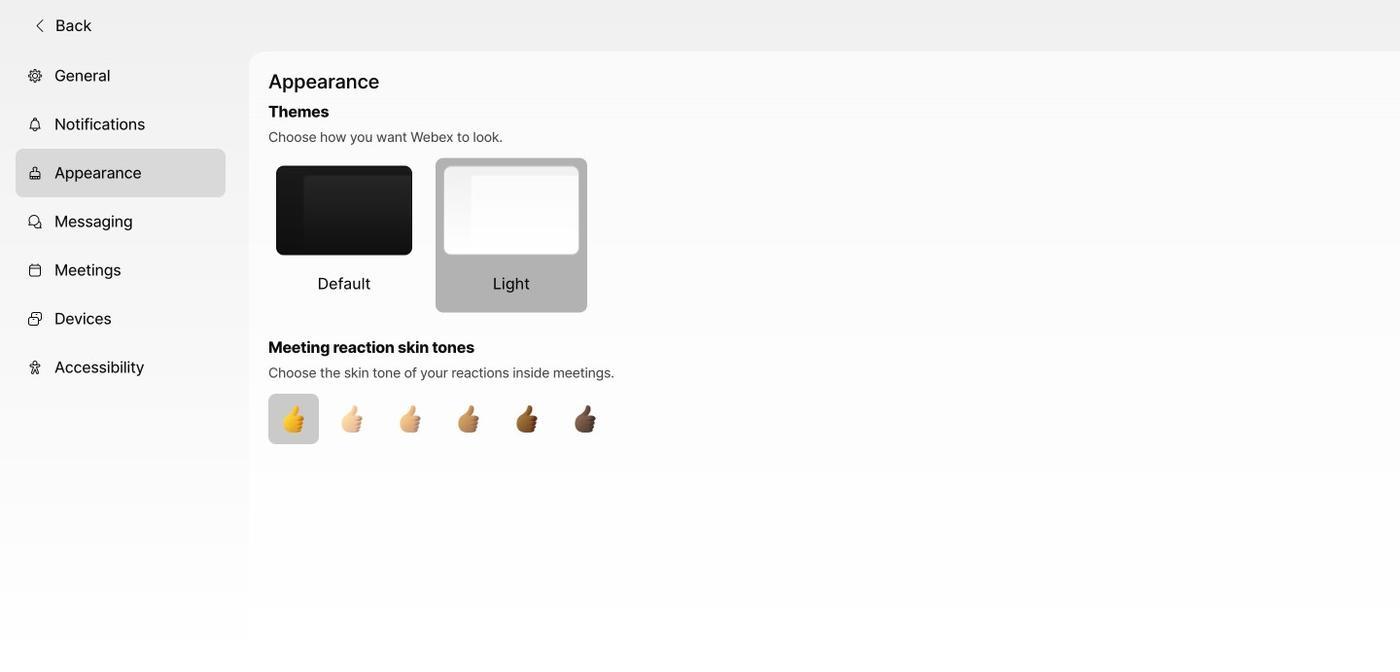 Task type: vqa. For each thing, say whether or not it's contained in the screenshot.
"@ Mentions only" option
no



Task type: locate. For each thing, give the bounding box(es) containing it.
messaging tab
[[16, 197, 226, 246]]

settings navigation
[[0, 51, 249, 661]]

meetings tab
[[16, 246, 226, 295]]

general tab
[[16, 51, 226, 100]]



Task type: describe. For each thing, give the bounding box(es) containing it.
skin tone picker toolbar
[[268, 394, 1146, 445]]

notifications tab
[[16, 100, 226, 149]]

appearance tab
[[16, 149, 226, 197]]

devices tab
[[16, 295, 226, 343]]

accessibility tab
[[16, 343, 226, 392]]



